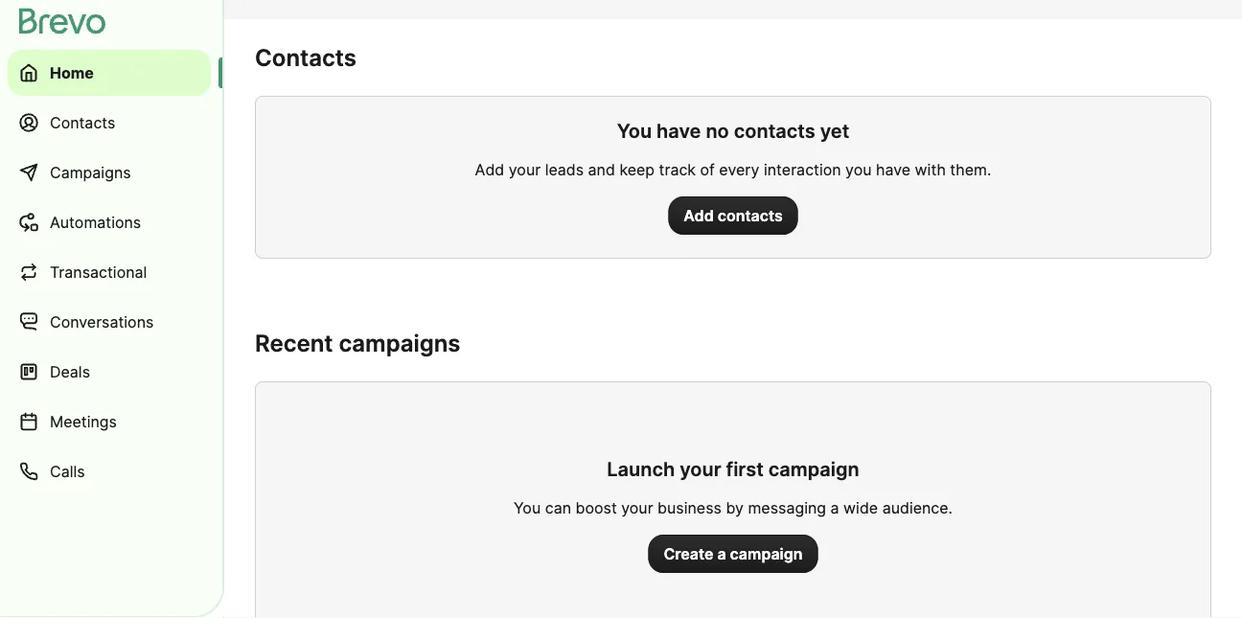 Task type: vqa. For each thing, say whether or not it's contained in the screenshot.
the bottom clicking
no



Task type: locate. For each thing, give the bounding box(es) containing it.
1 horizontal spatial your
[[621, 498, 653, 517]]

add
[[475, 160, 504, 179], [684, 206, 714, 225]]

have right you
[[876, 160, 911, 179]]

1 horizontal spatial you
[[617, 119, 652, 143]]

add contacts button
[[668, 197, 798, 235]]

contacts inside button
[[718, 206, 783, 225]]

0 horizontal spatial your
[[509, 160, 541, 179]]

1 vertical spatial campaign
[[730, 545, 803, 563]]

0 horizontal spatial a
[[717, 545, 726, 563]]

home link
[[8, 50, 211, 96]]

add down of
[[684, 206, 714, 225]]

a right create
[[717, 545, 726, 563]]

with
[[915, 160, 946, 179]]

campaign down messaging
[[730, 545, 803, 563]]

campaign
[[769, 458, 860, 481], [730, 545, 803, 563]]

campaigns
[[50, 163, 131, 182]]

0 horizontal spatial add
[[475, 160, 504, 179]]

your
[[509, 160, 541, 179], [680, 458, 722, 481], [621, 498, 653, 517]]

add inside button
[[684, 206, 714, 225]]

0 vertical spatial you
[[617, 119, 652, 143]]

campaign up messaging
[[769, 458, 860, 481]]

your left leads
[[509, 160, 541, 179]]

add contacts
[[684, 206, 783, 225]]

create a campaign button
[[648, 535, 818, 573]]

1 vertical spatial your
[[680, 458, 722, 481]]

business
[[658, 498, 722, 517]]

no
[[706, 119, 729, 143]]

every
[[719, 160, 760, 179]]

contacts
[[255, 43, 357, 71], [50, 113, 115, 132]]

you
[[846, 160, 872, 179]]

you up 'keep'
[[617, 119, 652, 143]]

1 vertical spatial you
[[514, 498, 541, 517]]

have
[[657, 119, 701, 143], [876, 160, 911, 179]]

2 horizontal spatial your
[[680, 458, 722, 481]]

contacts up interaction
[[734, 119, 816, 143]]

contacts
[[734, 119, 816, 143], [718, 206, 783, 225]]

1 vertical spatial add
[[684, 206, 714, 225]]

by
[[726, 498, 744, 517]]

a
[[831, 498, 839, 517], [717, 545, 726, 563]]

1 vertical spatial have
[[876, 160, 911, 179]]

have up track
[[657, 119, 701, 143]]

0 horizontal spatial have
[[657, 119, 701, 143]]

0 horizontal spatial contacts
[[50, 113, 115, 132]]

1 horizontal spatial have
[[876, 160, 911, 179]]

contacts down every on the right top of page
[[718, 206, 783, 225]]

interaction
[[764, 160, 841, 179]]

1 horizontal spatial a
[[831, 498, 839, 517]]

audience.
[[883, 498, 953, 517]]

1 horizontal spatial contacts
[[255, 43, 357, 71]]

1 vertical spatial a
[[717, 545, 726, 563]]

0 vertical spatial contacts
[[255, 43, 357, 71]]

first
[[726, 458, 764, 481]]

0 horizontal spatial you
[[514, 498, 541, 517]]

0 vertical spatial your
[[509, 160, 541, 179]]

0 vertical spatial add
[[475, 160, 504, 179]]

of
[[700, 160, 715, 179]]

1 horizontal spatial add
[[684, 206, 714, 225]]

your down launch
[[621, 498, 653, 517]]

meetings
[[50, 412, 117, 431]]

recent campaigns
[[255, 329, 461, 357]]

calls
[[50, 462, 85, 481]]

0 vertical spatial campaign
[[769, 458, 860, 481]]

you for you can boost your business by messaging a wide audience.
[[514, 498, 541, 517]]

campaigns
[[339, 329, 461, 357]]

1 vertical spatial contacts
[[50, 113, 115, 132]]

you
[[617, 119, 652, 143], [514, 498, 541, 517]]

add left leads
[[475, 160, 504, 179]]

contacts link
[[8, 100, 211, 146]]

a left wide
[[831, 498, 839, 517]]

deals link
[[8, 349, 211, 395]]

your up business
[[680, 458, 722, 481]]

1 vertical spatial contacts
[[718, 206, 783, 225]]

you left can
[[514, 498, 541, 517]]

0 vertical spatial contacts
[[734, 119, 816, 143]]

campaigns link
[[8, 150, 211, 196]]



Task type: describe. For each thing, give the bounding box(es) containing it.
create
[[664, 545, 714, 563]]

0 vertical spatial a
[[831, 498, 839, 517]]

2 vertical spatial your
[[621, 498, 653, 517]]

transactional
[[50, 263, 147, 281]]

you for you have no contacts yet
[[617, 119, 652, 143]]

automations link
[[8, 199, 211, 245]]

contacts inside contacts link
[[50, 113, 115, 132]]

meetings link
[[8, 399, 211, 445]]

home
[[50, 63, 94, 82]]

your for launch
[[680, 458, 722, 481]]

launch your first campaign
[[607, 458, 860, 481]]

add for add contacts
[[684, 206, 714, 225]]

boost
[[576, 498, 617, 517]]

add your leads and keep track of every interaction you have with them.
[[475, 160, 992, 179]]

them.
[[950, 160, 992, 179]]

your for add
[[509, 160, 541, 179]]

wide
[[844, 498, 878, 517]]

track
[[659, 160, 696, 179]]

recent
[[255, 329, 333, 357]]

you have no contacts yet
[[617, 119, 850, 143]]

keep
[[620, 160, 655, 179]]

can
[[545, 498, 571, 517]]

a inside button
[[717, 545, 726, 563]]

conversations link
[[8, 299, 211, 345]]

conversations
[[50, 313, 154, 331]]

0 vertical spatial have
[[657, 119, 701, 143]]

launch
[[607, 458, 675, 481]]

deals
[[50, 362, 90, 381]]

and
[[588, 160, 615, 179]]

add for add your leads and keep track of every interaction you have with them.
[[475, 160, 504, 179]]

messaging
[[748, 498, 826, 517]]

create a campaign
[[664, 545, 803, 563]]

campaign inside button
[[730, 545, 803, 563]]

yet
[[820, 119, 850, 143]]

transactional link
[[8, 249, 211, 295]]

you can boost your business by messaging a wide audience.
[[514, 498, 953, 517]]

leads
[[545, 160, 584, 179]]

automations
[[50, 213, 141, 232]]

calls link
[[8, 449, 211, 495]]



